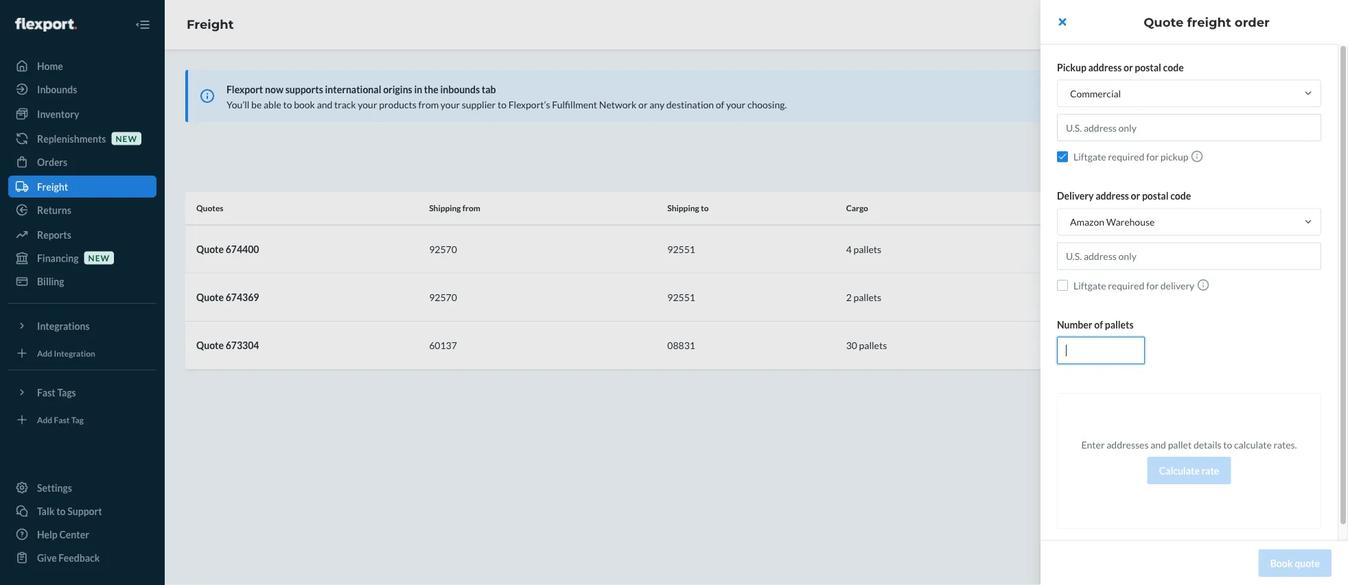 Task type: locate. For each thing, give the bounding box(es) containing it.
1 vertical spatial code
[[1171, 190, 1192, 202]]

0 vertical spatial postal
[[1136, 61, 1162, 73]]

delivery
[[1058, 190, 1094, 202]]

code for delivery address or postal code
[[1171, 190, 1192, 202]]

0 vertical spatial liftgate
[[1074, 151, 1107, 163]]

or right pickup
[[1124, 61, 1134, 73]]

help center
[[1319, 268, 1331, 318]]

book quote button
[[1259, 550, 1332, 578]]

address up amazon warehouse
[[1096, 190, 1130, 202]]

number of pallets
[[1058, 319, 1134, 331]]

and
[[1151, 439, 1167, 451]]

None checkbox
[[1058, 280, 1069, 291]]

code
[[1164, 61, 1185, 73], [1171, 190, 1192, 202]]

required up the pallets
[[1109, 280, 1145, 292]]

or for amazon warehouse
[[1132, 190, 1141, 202]]

1 vertical spatial address
[[1096, 190, 1130, 202]]

for left 'delivery'
[[1147, 280, 1159, 292]]

1 required from the top
[[1109, 151, 1145, 163]]

None number field
[[1058, 337, 1146, 365]]

pickup
[[1161, 151, 1189, 163]]

address up the commercial at the right top of page
[[1089, 61, 1122, 73]]

1 vertical spatial liftgate
[[1074, 280, 1107, 292]]

required for delivery
[[1109, 280, 1145, 292]]

postal
[[1136, 61, 1162, 73], [1143, 190, 1169, 202]]

postal up the warehouse
[[1143, 190, 1169, 202]]

liftgate up number of pallets
[[1074, 280, 1107, 292]]

U.S. address only text field
[[1058, 114, 1322, 141]]

2 required from the top
[[1109, 280, 1145, 292]]

1 vertical spatial postal
[[1143, 190, 1169, 202]]

0 vertical spatial address
[[1089, 61, 1122, 73]]

number
[[1058, 319, 1093, 331]]

1 vertical spatial for
[[1147, 280, 1159, 292]]

code for pickup address or postal code
[[1164, 61, 1185, 73]]

calculate rate
[[1160, 465, 1220, 477]]

for
[[1147, 151, 1159, 163], [1147, 280, 1159, 292]]

commercial
[[1071, 88, 1122, 99]]

postal for commercial
[[1136, 61, 1162, 73]]

code down pickup on the top of the page
[[1171, 190, 1192, 202]]

liftgate for liftgate required for delivery
[[1074, 280, 1107, 292]]

for left pickup on the top of the page
[[1147, 151, 1159, 163]]

for for pickup
[[1147, 151, 1159, 163]]

freight
[[1188, 14, 1232, 30]]

rates.
[[1274, 439, 1298, 451]]

quote freight order
[[1144, 14, 1271, 30]]

U.S. address only text field
[[1058, 243, 1322, 270]]

calculate
[[1160, 465, 1201, 477]]

enter
[[1082, 439, 1106, 451]]

None checkbox
[[1058, 151, 1069, 162]]

amazon warehouse
[[1071, 216, 1156, 228]]

required
[[1109, 151, 1145, 163], [1109, 280, 1145, 292]]

quote
[[1144, 14, 1184, 30]]

1 liftgate from the top
[[1074, 151, 1107, 163]]

2 for from the top
[[1147, 280, 1159, 292]]

warehouse
[[1107, 216, 1156, 228]]

2 liftgate from the top
[[1074, 280, 1107, 292]]

code down the quote
[[1164, 61, 1185, 73]]

postal down the quote
[[1136, 61, 1162, 73]]

1 for from the top
[[1147, 151, 1159, 163]]

0 vertical spatial for
[[1147, 151, 1159, 163]]

or
[[1124, 61, 1134, 73], [1132, 190, 1141, 202]]

1 vertical spatial or
[[1132, 190, 1141, 202]]

pallets
[[1106, 319, 1134, 331]]

1 vertical spatial required
[[1109, 280, 1145, 292]]

required up the delivery address or postal code in the top right of the page
[[1109, 151, 1145, 163]]

liftgate
[[1074, 151, 1107, 163], [1074, 280, 1107, 292]]

postal for amazon warehouse
[[1143, 190, 1169, 202]]

address
[[1089, 61, 1122, 73], [1096, 190, 1130, 202]]

0 vertical spatial or
[[1124, 61, 1134, 73]]

0 vertical spatial code
[[1164, 61, 1185, 73]]

0 vertical spatial required
[[1109, 151, 1145, 163]]

details
[[1194, 439, 1222, 451]]

liftgate up delivery
[[1074, 151, 1107, 163]]

pallet
[[1169, 439, 1192, 451]]

required for pickup
[[1109, 151, 1145, 163]]

or up the warehouse
[[1132, 190, 1141, 202]]

close image
[[1059, 16, 1067, 27]]

center
[[1319, 268, 1331, 296]]



Task type: vqa. For each thing, say whether or not it's contained in the screenshot.
Delivery's address
yes



Task type: describe. For each thing, give the bounding box(es) containing it.
or for commercial
[[1124, 61, 1134, 73]]

addresses
[[1107, 439, 1149, 451]]

book quote
[[1271, 558, 1321, 570]]

of
[[1095, 319, 1104, 331]]

rate
[[1202, 465, 1220, 477]]

address for pickup
[[1089, 61, 1122, 73]]

enter addresses and pallet details to calculate rates.
[[1082, 439, 1298, 451]]

liftgate for liftgate required for pickup
[[1074, 151, 1107, 163]]

for for delivery
[[1147, 280, 1159, 292]]

pickup
[[1058, 61, 1087, 73]]

help center button
[[1312, 258, 1339, 328]]

amazon
[[1071, 216, 1105, 228]]

liftgate required for delivery
[[1074, 280, 1195, 292]]

calculate rate button
[[1148, 457, 1232, 485]]

address for delivery
[[1096, 190, 1130, 202]]

liftgate required for pickup
[[1074, 151, 1189, 163]]

order
[[1236, 14, 1271, 30]]

quote
[[1296, 558, 1321, 570]]

delivery
[[1161, 280, 1195, 292]]

help
[[1319, 298, 1331, 318]]

book
[[1271, 558, 1294, 570]]

pickup address or postal code
[[1058, 61, 1185, 73]]

delivery address or postal code
[[1058, 190, 1192, 202]]

to
[[1224, 439, 1233, 451]]

calculate
[[1235, 439, 1273, 451]]



